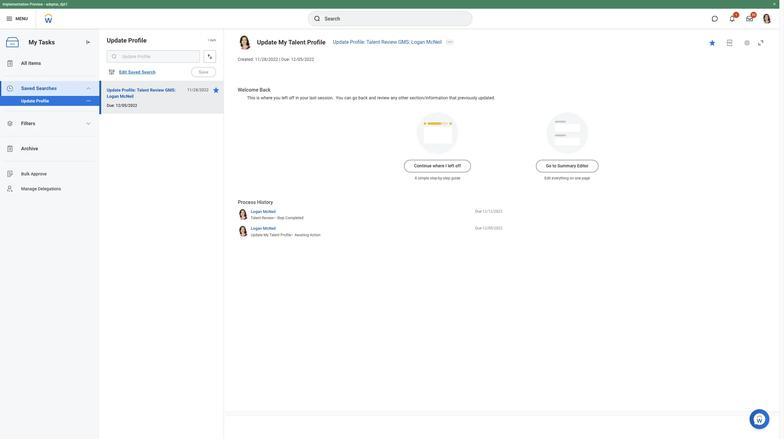 Task type: vqa. For each thing, say whether or not it's contained in the screenshot.
chevron left small image
no



Task type: locate. For each thing, give the bounding box(es) containing it.
implementation preview -   adeptai_dpt1
[[2, 2, 68, 7]]

talent inside 'update profile: talent review gms: logan mcneil'
[[137, 88, 149, 93]]

1 horizontal spatial where
[[433, 164, 445, 168]]

my
[[29, 38, 37, 46], [279, 39, 287, 46], [264, 233, 269, 237]]

one
[[575, 176, 581, 181]]

1 horizontal spatial saved
[[128, 70, 141, 75]]

search
[[142, 70, 156, 75]]

update profile inside button
[[21, 98, 49, 103]]

clipboard image
[[6, 60, 14, 67], [6, 145, 14, 153]]

0 vertical spatial where
[[261, 95, 273, 100]]

related actions image
[[86, 98, 91, 104]]

simple
[[418, 176, 429, 181]]

1 right notifications large image
[[736, 13, 738, 16]]

left inside welcome back this is where you left off in your last session.  you can go back and review any other section/information that previously updated.
[[282, 95, 288, 100]]

0 vertical spatial saved
[[128, 70, 141, 75]]

process history
[[238, 200, 273, 205]]

1 horizontal spatial 1
[[736, 13, 738, 16]]

-
[[44, 2, 45, 7]]

any
[[391, 95, 398, 100]]

1 horizontal spatial due:
[[281, 57, 290, 62]]

update profile up search image
[[107, 37, 147, 44]]

review down search
[[150, 88, 164, 93]]

update inside 'button'
[[107, 88, 121, 93]]

due 12/05/2022
[[476, 226, 503, 231]]

1 vertical spatial edit
[[545, 176, 551, 181]]

logan mcneil button for review
[[251, 209, 276, 214]]

my left tasks
[[29, 38, 37, 46]]

due left 12/12/2022 at the top right
[[476, 209, 482, 214]]

list
[[0, 56, 99, 196]]

1 due from the top
[[476, 209, 482, 214]]

due for due 12/05/2022
[[476, 226, 482, 231]]

0 vertical spatial due:
[[281, 57, 290, 62]]

approve
[[31, 171, 47, 176]]

1 logan mcneil button from the top
[[251, 209, 276, 214]]

action
[[310, 233, 321, 237]]

update profile: talent review gms: logan mcneil down search workday search box
[[333, 39, 442, 45]]

profile: inside 'button'
[[122, 88, 136, 93]]

search image
[[314, 15, 321, 22]]

2 logan mcneil button from the top
[[251, 226, 276, 231]]

2 clipboard image from the top
[[6, 145, 14, 153]]

clipboard image inside archive button
[[6, 145, 14, 153]]

edit for edit everything on one page
[[545, 176, 551, 181]]

update
[[107, 37, 127, 44], [257, 39, 277, 46], [333, 39, 349, 45], [107, 88, 121, 93], [21, 98, 35, 103], [251, 233, 263, 237]]

0 horizontal spatial off
[[289, 95, 295, 100]]

12/05/2022 down update profile: talent review gms: logan mcneil 'button'
[[116, 103, 137, 108]]

0 horizontal spatial –
[[274, 216, 276, 220]]

12/05/2022 down 12/12/2022 at the top right
[[483, 226, 503, 231]]

0 vertical spatial gms:
[[398, 39, 410, 45]]

0 horizontal spatial 12/05/2022
[[116, 103, 137, 108]]

this
[[247, 95, 256, 100]]

update profile: talent review gms: logan mcneil down the edit saved search
[[107, 88, 176, 99]]

0 vertical spatial off
[[289, 95, 295, 100]]

step-
[[430, 176, 439, 181]]

a
[[415, 176, 417, 181]]

chevron down image inside the saved searches dropdown button
[[86, 86, 91, 91]]

1 inside item list element
[[208, 39, 209, 42]]

my up |
[[279, 39, 287, 46]]

step
[[277, 216, 285, 220]]

sort image
[[207, 53, 213, 60]]

welcome back this is where you left off in your last session.  you can go back and review any other section/information that previously updated.
[[238, 87, 496, 100]]

2 logan mcneil from the top
[[251, 226, 276, 231]]

0 horizontal spatial update profile
[[21, 98, 49, 103]]

update profile
[[107, 37, 147, 44], [21, 98, 49, 103]]

logan mcneil button down talent review – step completed at left
[[251, 226, 276, 231]]

2 vertical spatial review
[[262, 216, 274, 220]]

saved right clock check icon
[[21, 85, 35, 91]]

talent review – step completed
[[251, 216, 304, 220]]

11/28/2022 left star image
[[187, 88, 209, 92]]

review
[[382, 39, 397, 45], [150, 88, 164, 93], [262, 216, 274, 220]]

2 vertical spatial 12/05/2022
[[483, 226, 503, 231]]

logan mcneil down talent review – step completed at left
[[251, 226, 276, 231]]

0 vertical spatial 12/05/2022
[[291, 57, 314, 62]]

clipboard image left archive
[[6, 145, 14, 153]]

bulk approve
[[21, 171, 47, 176]]

my tasks element
[[0, 29, 99, 439]]

where down back
[[261, 95, 273, 100]]

0 vertical spatial due
[[476, 209, 482, 214]]

chevron down image inside filters dropdown button
[[86, 121, 91, 126]]

continue
[[414, 164, 432, 168]]

my for update my talent profile – awaiting action
[[264, 233, 269, 237]]

1 vertical spatial update profile
[[21, 98, 49, 103]]

12/05/2022 for due: 12/05/2022
[[116, 103, 137, 108]]

fullscreen image
[[758, 39, 765, 47]]

2 chevron down image from the top
[[86, 121, 91, 126]]

my for update my talent profile
[[279, 39, 287, 46]]

1 item
[[208, 39, 216, 42]]

1 horizontal spatial edit
[[545, 176, 551, 181]]

review left step
[[262, 216, 274, 220]]

0 horizontal spatial due:
[[107, 103, 115, 108]]

due: right |
[[281, 57, 290, 62]]

off
[[289, 95, 295, 100], [456, 164, 461, 168]]

11/28/2022 inside item list element
[[187, 88, 209, 92]]

Search Workday  search field
[[325, 12, 460, 25]]

11/28/2022
[[255, 57, 278, 62], [187, 88, 209, 92]]

update profile: talent review gms: logan mcneil
[[333, 39, 442, 45], [107, 88, 176, 99]]

None text field
[[107, 50, 200, 63]]

– left awaiting
[[291, 233, 294, 237]]

update profile down the saved searches
[[21, 98, 49, 103]]

1 vertical spatial 12/05/2022
[[116, 103, 137, 108]]

clipboard image inside all items button
[[6, 60, 14, 67]]

go to summary editor
[[546, 164, 589, 168]]

1 vertical spatial chevron down image
[[86, 121, 91, 126]]

1 vertical spatial clipboard image
[[6, 145, 14, 153]]

that previously
[[449, 95, 478, 100]]

logan mcneil down the history
[[251, 209, 276, 214]]

a simple step-by-step guide
[[415, 176, 461, 181]]

0 vertical spatial chevron down image
[[86, 86, 91, 91]]

chevron down image for filters
[[86, 121, 91, 126]]

gms: inside 'update profile: talent review gms: logan mcneil'
[[165, 88, 176, 93]]

manage
[[21, 186, 37, 191]]

1 vertical spatial where
[[433, 164, 445, 168]]

logan mcneil button down the history
[[251, 209, 276, 214]]

1 chevron down image from the top
[[86, 86, 91, 91]]

0 vertical spatial 1
[[736, 13, 738, 16]]

left right you
[[282, 95, 288, 100]]

off right i
[[456, 164, 461, 168]]

0 horizontal spatial review
[[150, 88, 164, 93]]

on
[[570, 176, 574, 181]]

0 vertical spatial update profile
[[107, 37, 147, 44]]

edit down go
[[545, 176, 551, 181]]

chevron down image for saved searches
[[86, 86, 91, 91]]

perspective image
[[6, 120, 14, 127]]

due:
[[281, 57, 290, 62], [107, 103, 115, 108]]

0 horizontal spatial left
[[282, 95, 288, 100]]

due down due 12/12/2022
[[476, 226, 482, 231]]

1 left item
[[208, 39, 209, 42]]

0 vertical spatial logan mcneil button
[[251, 209, 276, 214]]

saved searches
[[21, 85, 57, 91]]

off inside 'button'
[[456, 164, 461, 168]]

talent down 'process history' at the top left
[[251, 216, 261, 220]]

back
[[359, 95, 368, 100]]

– left step
[[274, 216, 276, 220]]

saved
[[128, 70, 141, 75], [21, 85, 35, 91]]

logan mcneil button for my
[[251, 226, 276, 231]]

due: inside item list element
[[107, 103, 115, 108]]

1 horizontal spatial review
[[262, 216, 274, 220]]

1
[[736, 13, 738, 16], [208, 39, 209, 42]]

–
[[274, 216, 276, 220], [291, 233, 294, 237]]

gear image
[[745, 40, 751, 46]]

talent
[[289, 39, 306, 46], [367, 39, 380, 45], [137, 88, 149, 93], [251, 216, 261, 220], [270, 233, 280, 237]]

logan mcneil button
[[251, 209, 276, 214], [251, 226, 276, 231]]

logan mcneil for review
[[251, 209, 276, 214]]

1 horizontal spatial my
[[264, 233, 269, 237]]

go
[[546, 164, 552, 168]]

0 vertical spatial left
[[282, 95, 288, 100]]

12/05/2022 inside item list element
[[116, 103, 137, 108]]

profile:
[[350, 39, 366, 45], [122, 88, 136, 93]]

close environment banner image
[[773, 2, 777, 6]]

1 horizontal spatial left
[[448, 164, 455, 168]]

my down talent review – step completed at left
[[264, 233, 269, 237]]

0 vertical spatial clipboard image
[[6, 60, 14, 67]]

0 horizontal spatial 11/28/2022
[[187, 88, 209, 92]]

2 horizontal spatial my
[[279, 39, 287, 46]]

mcneil
[[427, 39, 442, 45], [120, 94, 134, 99], [263, 209, 276, 214], [263, 226, 276, 231]]

review down search workday search box
[[382, 39, 397, 45]]

configure image
[[108, 68, 116, 76]]

1 vertical spatial due:
[[107, 103, 115, 108]]

0 horizontal spatial gms:
[[165, 88, 176, 93]]

summary
[[558, 164, 576, 168]]

0 horizontal spatial where
[[261, 95, 273, 100]]

filters
[[21, 121, 35, 126]]

12/05/2022 for due 12/05/2022
[[483, 226, 503, 231]]

saved inside dropdown button
[[21, 85, 35, 91]]

12/05/2022 inside the process history region
[[483, 226, 503, 231]]

1 vertical spatial due
[[476, 226, 482, 231]]

2 due from the top
[[476, 226, 482, 231]]

1 logan mcneil from the top
[[251, 209, 276, 214]]

1 vertical spatial off
[[456, 164, 461, 168]]

0 vertical spatial logan mcneil
[[251, 209, 276, 214]]

edit inside button
[[119, 70, 127, 75]]

1 vertical spatial left
[[448, 164, 455, 168]]

profile inside the process history region
[[281, 233, 291, 237]]

1 vertical spatial logan mcneil button
[[251, 226, 276, 231]]

0 vertical spatial profile:
[[350, 39, 366, 45]]

logan mcneil
[[251, 209, 276, 214], [251, 226, 276, 231]]

1 vertical spatial logan mcneil
[[251, 226, 276, 231]]

item list element
[[99, 29, 224, 439]]

due: right related actions icon
[[107, 103, 115, 108]]

gms:
[[398, 39, 410, 45], [165, 88, 176, 93]]

1 vertical spatial review
[[150, 88, 164, 93]]

2 horizontal spatial review
[[382, 39, 397, 45]]

search image
[[111, 53, 117, 60]]

1 horizontal spatial off
[[456, 164, 461, 168]]

1 vertical spatial 11/28/2022
[[187, 88, 209, 92]]

2 horizontal spatial 12/05/2022
[[483, 226, 503, 231]]

due 12/12/2022
[[476, 209, 503, 214]]

update my talent profile – awaiting action
[[251, 233, 321, 237]]

where left i
[[433, 164, 445, 168]]

clipboard image left all
[[6, 60, 14, 67]]

33 button
[[743, 12, 757, 25]]

chevron down image up related actions icon
[[86, 86, 91, 91]]

0 horizontal spatial 1
[[208, 39, 209, 42]]

0 horizontal spatial edit
[[119, 70, 127, 75]]

talent up created: 11/28/2022 | due: 12/05/2022
[[289, 39, 306, 46]]

other
[[399, 95, 409, 100]]

0 horizontal spatial update profile: talent review gms: logan mcneil
[[107, 88, 176, 99]]

edit
[[119, 70, 127, 75], [545, 176, 551, 181]]

logan mcneil for my
[[251, 226, 276, 231]]

my inside the process history region
[[264, 233, 269, 237]]

off left in
[[289, 95, 295, 100]]

items
[[28, 60, 41, 66]]

saved inside button
[[128, 70, 141, 75]]

user plus image
[[6, 185, 14, 193]]

chevron down image down related actions icon
[[86, 121, 91, 126]]

0 horizontal spatial saved
[[21, 85, 35, 91]]

12/05/2022
[[291, 57, 314, 62], [116, 103, 137, 108], [483, 226, 503, 231]]

11/28/2022 left |
[[255, 57, 278, 62]]

1 horizontal spatial update profile: talent review gms: logan mcneil
[[333, 39, 442, 45]]

chevron down image
[[86, 86, 91, 91], [86, 121, 91, 126]]

editor
[[578, 164, 589, 168]]

1 vertical spatial 1
[[208, 39, 209, 42]]

talent down the edit saved search
[[137, 88, 149, 93]]

1 for 1
[[736, 13, 738, 16]]

left
[[282, 95, 288, 100], [448, 164, 455, 168]]

update inside the process history region
[[251, 233, 263, 237]]

edit right the configure icon
[[119, 70, 127, 75]]

1 vertical spatial gms:
[[165, 88, 176, 93]]

filters button
[[0, 116, 99, 131]]

process history region
[[238, 199, 503, 240]]

menu button
[[0, 9, 36, 29]]

star image
[[709, 39, 717, 47]]

save button
[[191, 67, 216, 77]]

talent down talent review – step completed at left
[[270, 233, 280, 237]]

manage delegations
[[21, 186, 61, 191]]

12/05/2022 down the update my talent profile
[[291, 57, 314, 62]]

0 vertical spatial 11/28/2022
[[255, 57, 278, 62]]

searches
[[36, 85, 57, 91]]

1 vertical spatial saved
[[21, 85, 35, 91]]

left right i
[[448, 164, 455, 168]]

1 vertical spatial –
[[291, 233, 294, 237]]

1 clipboard image from the top
[[6, 60, 14, 67]]

saved left search
[[128, 70, 141, 75]]

you
[[274, 95, 281, 100]]

process
[[238, 200, 256, 205]]

update profile button
[[0, 96, 83, 106]]

1 vertical spatial update profile: talent review gms: logan mcneil
[[107, 88, 176, 99]]

0 horizontal spatial profile:
[[122, 88, 136, 93]]

0 vertical spatial edit
[[119, 70, 127, 75]]

profile
[[128, 37, 147, 44], [307, 39, 326, 46], [36, 98, 49, 103], [281, 233, 291, 237]]

1 inside 1 "button"
[[736, 13, 738, 16]]

1 horizontal spatial update profile
[[107, 37, 147, 44]]

1 vertical spatial profile:
[[122, 88, 136, 93]]

where
[[261, 95, 273, 100], [433, 164, 445, 168]]



Task type: describe. For each thing, give the bounding box(es) containing it.
update inside button
[[21, 98, 35, 103]]

due for due 12/12/2022
[[476, 209, 482, 214]]

33
[[752, 13, 756, 16]]

completed
[[286, 216, 304, 220]]

profile logan mcneil image
[[763, 14, 772, 25]]

preview
[[30, 2, 43, 7]]

edit everything on one page
[[545, 176, 590, 181]]

0 vertical spatial review
[[382, 39, 397, 45]]

star image
[[212, 86, 220, 94]]

edit saved search button
[[117, 66, 158, 78]]

delegations
[[38, 186, 61, 191]]

1 for 1 item
[[208, 39, 209, 42]]

inbox large image
[[747, 16, 753, 22]]

employee's photo (logan mcneil) image
[[238, 35, 252, 50]]

to
[[553, 164, 557, 168]]

review inside the process history region
[[262, 216, 274, 220]]

1 horizontal spatial 11/28/2022
[[255, 57, 278, 62]]

by-
[[439, 176, 443, 181]]

menu
[[16, 16, 28, 21]]

go to summary editor button
[[536, 160, 599, 173]]

none text field inside item list element
[[107, 50, 200, 63]]

update profile: talent review gms: logan mcneil button
[[107, 86, 184, 100]]

12/12/2022
[[483, 209, 503, 214]]

menu banner
[[0, 0, 780, 29]]

bulk
[[21, 171, 30, 176]]

edit for edit saved search
[[119, 70, 127, 75]]

1 horizontal spatial 12/05/2022
[[291, 57, 314, 62]]

updated.
[[479, 95, 496, 100]]

left inside continue where i left off 'button'
[[448, 164, 455, 168]]

profile inside button
[[36, 98, 49, 103]]

section/information
[[410, 95, 448, 100]]

due: 12/05/2022
[[107, 103, 137, 108]]

and review
[[369, 95, 390, 100]]

rename image
[[6, 170, 14, 178]]

archive
[[21, 146, 38, 152]]

clock check image
[[6, 85, 14, 92]]

is
[[257, 95, 260, 100]]

implementation
[[2, 2, 29, 7]]

logan inside 'button'
[[107, 94, 119, 99]]

archive button
[[0, 141, 99, 156]]

everything
[[552, 176, 569, 181]]

welcome
[[238, 87, 259, 93]]

list containing all items
[[0, 56, 99, 196]]

clipboard image for all items
[[6, 60, 14, 67]]

|
[[279, 57, 280, 62]]

tasks
[[39, 38, 55, 46]]

review inside update profile: talent review gms: logan mcneil 'button'
[[150, 88, 164, 93]]

where inside 'button'
[[433, 164, 445, 168]]

profile inside item list element
[[128, 37, 147, 44]]

0 vertical spatial update profile: talent review gms: logan mcneil
[[333, 39, 442, 45]]

all items button
[[0, 56, 99, 71]]

session.
[[318, 95, 334, 100]]

back
[[260, 87, 271, 93]]

view printable version (pdf) image
[[727, 39, 734, 47]]

update my talent profile
[[257, 39, 326, 46]]

1 horizontal spatial –
[[291, 233, 294, 237]]

awaiting
[[295, 233, 309, 237]]

page
[[582, 176, 590, 181]]

transformation import image
[[85, 39, 91, 45]]

can go
[[345, 95, 358, 100]]

adeptai_dpt1
[[46, 2, 68, 7]]

talent down search workday search box
[[367, 39, 380, 45]]

continue where i left off button
[[404, 160, 471, 173]]

update profile inside item list element
[[107, 37, 147, 44]]

1 horizontal spatial profile:
[[350, 39, 366, 45]]

guide
[[452, 176, 461, 181]]

saved searches button
[[0, 81, 99, 96]]

your
[[300, 95, 309, 100]]

my tasks
[[29, 38, 55, 46]]

all
[[21, 60, 27, 66]]

created:
[[238, 57, 254, 62]]

created: 11/28/2022 | due: 12/05/2022
[[238, 57, 314, 62]]

history
[[257, 200, 273, 205]]

0 horizontal spatial my
[[29, 38, 37, 46]]

i
[[446, 164, 447, 168]]

mcneil inside 'button'
[[120, 94, 134, 99]]

bulk approve link
[[0, 166, 99, 181]]

last
[[310, 95, 317, 100]]

off inside welcome back this is where you left off in your last session.  you can go back and review any other section/information that previously updated.
[[289, 95, 295, 100]]

update profile: talent review gms: logan mcneil inside update profile: talent review gms: logan mcneil 'button'
[[107, 88, 176, 99]]

manage delegations link
[[0, 181, 99, 196]]

edit saved search
[[119, 70, 156, 75]]

where inside welcome back this is where you left off in your last session.  you can go back and review any other section/information that previously updated.
[[261, 95, 273, 100]]

update profile: talent review gms: logan mcneil link
[[333, 39, 442, 45]]

notifications large image
[[730, 16, 736, 22]]

all items
[[21, 60, 41, 66]]

0 vertical spatial –
[[274, 216, 276, 220]]

1 horizontal spatial gms:
[[398, 39, 410, 45]]

1 button
[[726, 12, 740, 25]]

continue where i left off
[[414, 164, 461, 168]]

in
[[296, 95, 299, 100]]

justify image
[[6, 15, 13, 22]]

clipboard image for archive
[[6, 145, 14, 153]]

save
[[199, 70, 209, 75]]

step
[[443, 176, 451, 181]]

item
[[210, 39, 216, 42]]



